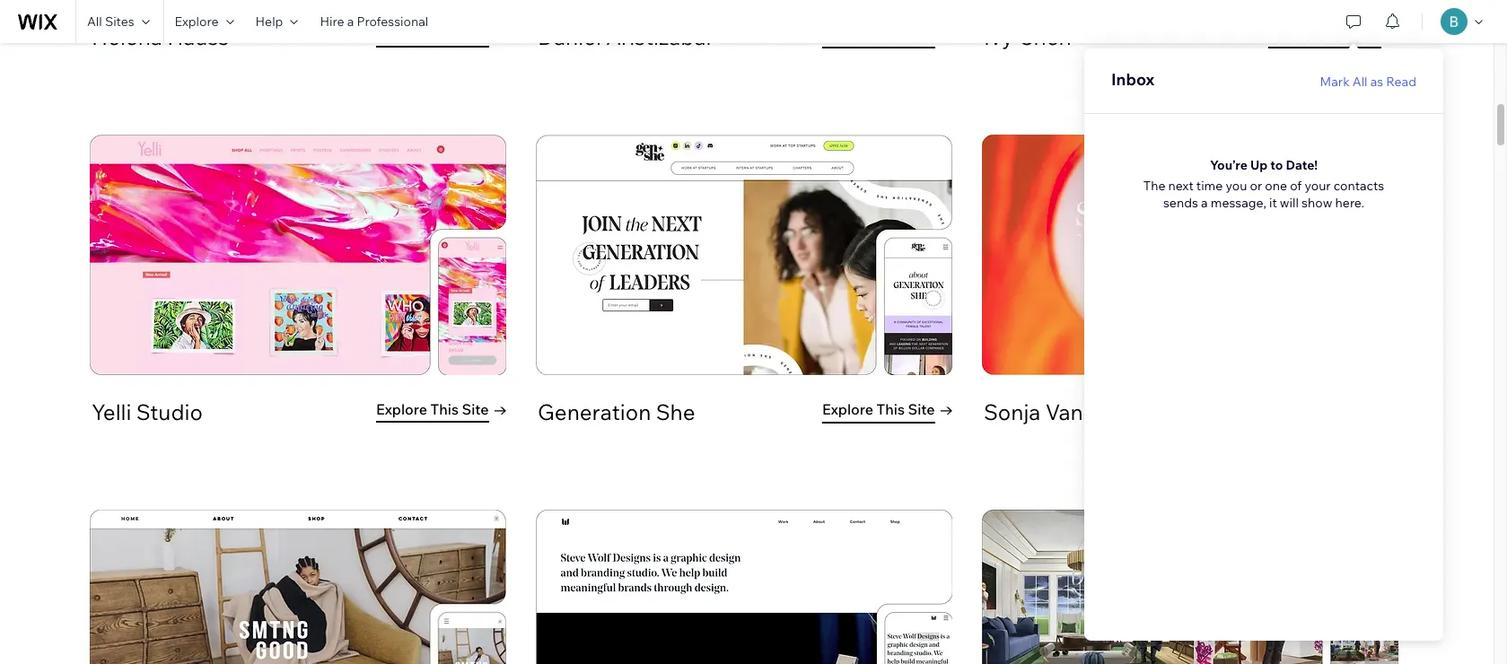Task type: locate. For each thing, give the bounding box(es) containing it.
to
[[1270, 157, 1283, 173]]

all left sites at the top left
[[87, 13, 102, 30]]

0 horizontal spatial all
[[87, 13, 102, 30]]

all left as
[[1353, 74, 1368, 90]]

it
[[1269, 195, 1277, 211]]

all
[[87, 13, 102, 30], [1353, 74, 1368, 90]]

help
[[255, 13, 283, 30]]

sends
[[1163, 195, 1198, 211]]

help button
[[245, 0, 309, 43]]

1 horizontal spatial all
[[1353, 74, 1368, 90]]

your
[[1305, 178, 1331, 194]]

1 horizontal spatial a
[[1201, 195, 1208, 211]]

all sites
[[87, 13, 134, 30]]

time
[[1196, 178, 1223, 194]]

1 vertical spatial a
[[1201, 195, 1208, 211]]

show
[[1302, 195, 1332, 211]]

hire a professional link
[[309, 0, 439, 43]]

here.
[[1335, 195, 1364, 211]]

the
[[1143, 178, 1166, 194]]

read
[[1386, 74, 1416, 90]]

hire
[[320, 13, 344, 30]]

a
[[347, 13, 354, 30], [1201, 195, 1208, 211]]

date!
[[1286, 157, 1318, 173]]

contacts
[[1334, 178, 1384, 194]]

or
[[1250, 178, 1262, 194]]

up
[[1250, 157, 1268, 173]]

0 horizontal spatial a
[[347, 13, 354, 30]]

message,
[[1211, 195, 1266, 211]]

hire a professional
[[320, 13, 428, 30]]

a down the time
[[1201, 195, 1208, 211]]

0 vertical spatial all
[[87, 13, 102, 30]]

a right hire
[[347, 13, 354, 30]]



Task type: vqa. For each thing, say whether or not it's contained in the screenshot.
"Billing" to the top
no



Task type: describe. For each thing, give the bounding box(es) containing it.
professional
[[357, 13, 428, 30]]

sites
[[105, 13, 134, 30]]

mark
[[1320, 74, 1350, 90]]

mark all as read button
[[1320, 74, 1416, 90]]

you're
[[1210, 157, 1248, 173]]

a inside you're up to date! the next time you or one of your contacts sends a message, it will show here.
[[1201, 195, 1208, 211]]

0 vertical spatial a
[[347, 13, 354, 30]]

explore
[[175, 13, 219, 30]]

you
[[1226, 178, 1247, 194]]

will
[[1280, 195, 1299, 211]]

one
[[1265, 178, 1287, 194]]

1 vertical spatial all
[[1353, 74, 1368, 90]]

you're up to date! the next time you or one of your contacts sends a message, it will show here.
[[1143, 157, 1384, 211]]

inbox
[[1111, 69, 1155, 90]]

next
[[1168, 178, 1194, 194]]

as
[[1370, 74, 1383, 90]]

mark all as read
[[1320, 74, 1416, 90]]

of
[[1290, 178, 1302, 194]]



